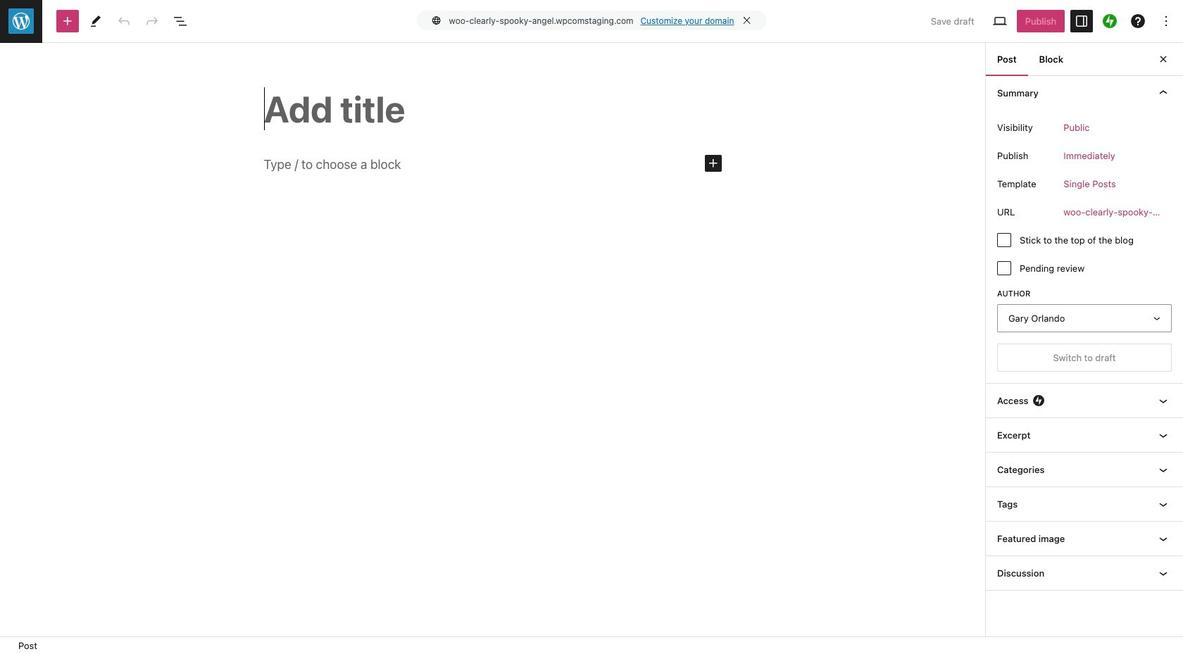 Task type: locate. For each thing, give the bounding box(es) containing it.
jetpack image
[[1104, 14, 1118, 28]]

tools image
[[87, 13, 104, 30]]

undo image
[[116, 13, 132, 30]]

None checkbox
[[998, 233, 1012, 248], [998, 262, 1012, 276], [998, 233, 1012, 248], [998, 262, 1012, 276]]

redo image
[[144, 13, 161, 30]]

close settings image
[[1156, 51, 1173, 68]]

tab panel
[[987, 75, 1184, 592]]

tab list
[[987, 42, 1075, 76]]



Task type: describe. For each thing, give the bounding box(es) containing it.
toggle block inserter image
[[59, 13, 76, 30]]

settings image
[[1074, 13, 1091, 30]]

view image
[[992, 13, 1009, 30]]

help image
[[1130, 13, 1147, 30]]

options image
[[1159, 13, 1175, 30]]

editor content region
[[0, 43, 986, 637]]

document overview image
[[172, 13, 189, 30]]



Task type: vqa. For each thing, say whether or not it's contained in the screenshot.
Editor content region
yes



